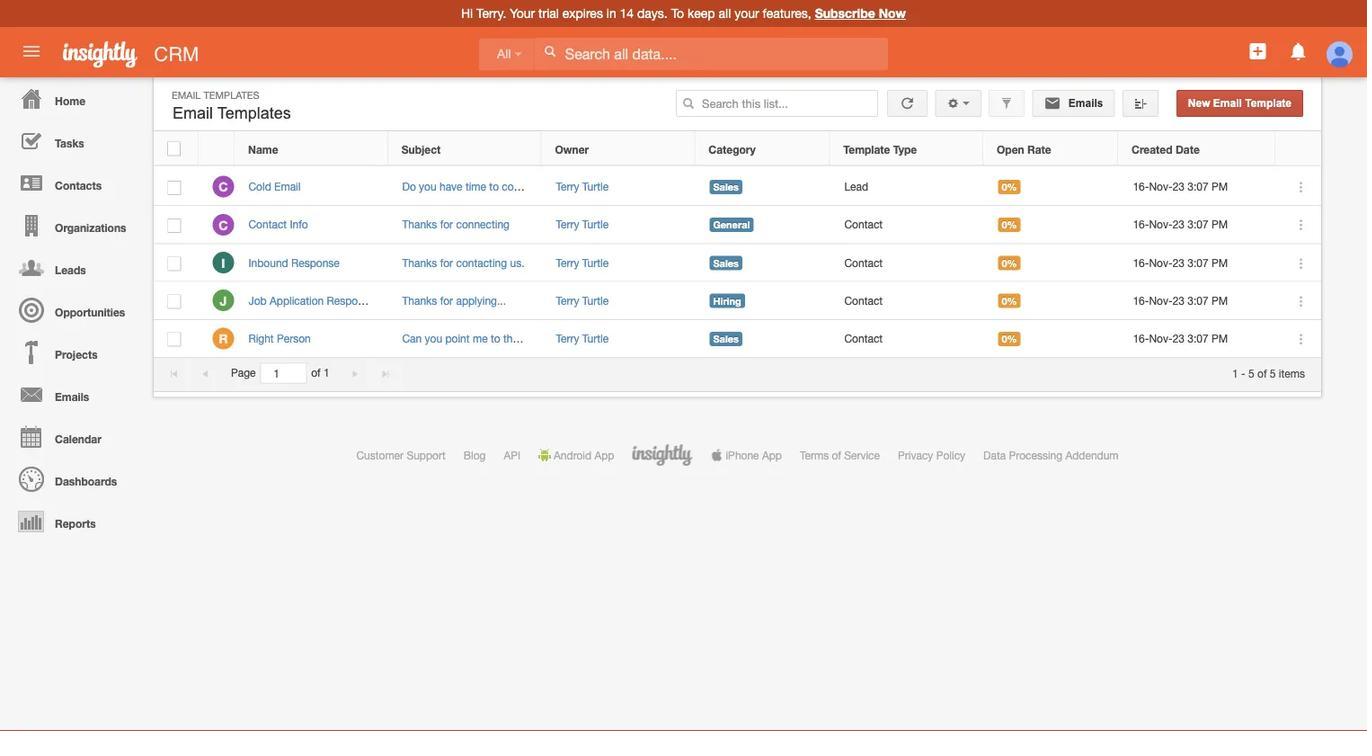 Task type: vqa. For each thing, say whether or not it's contained in the screenshot.
first THANKS from the top
yes



Task type: describe. For each thing, give the bounding box(es) containing it.
contact for j
[[845, 294, 883, 307]]

all link
[[479, 38, 534, 71]]

trial
[[539, 6, 559, 21]]

cog image
[[947, 97, 960, 110]]

turtle for thanks for connecting
[[583, 218, 609, 231]]

of 1
[[311, 367, 330, 379]]

organizations
[[55, 221, 126, 234]]

right
[[249, 332, 274, 345]]

for for j
[[440, 294, 453, 307]]

nov- for me
[[1150, 332, 1173, 345]]

14
[[620, 6, 634, 21]]

all
[[497, 47, 511, 61]]

hiring cell
[[696, 282, 831, 320]]

terry turtle link for do you have time to connect?
[[556, 180, 609, 193]]

23 for us.
[[1173, 256, 1185, 269]]

1 vertical spatial templates
[[217, 104, 291, 122]]

home link
[[4, 77, 144, 120]]

cold
[[249, 180, 271, 193]]

thanks for i
[[402, 256, 437, 269]]

thanks for applying... link
[[402, 294, 506, 307]]

pm for me
[[1212, 332, 1229, 345]]

contact for c
[[845, 218, 883, 231]]

16-nov-23 3:07 pm for us.
[[1134, 256, 1229, 269]]

terms of service
[[800, 449, 880, 461]]

16-nov-23 3:07 pm inside j row
[[1134, 294, 1229, 307]]

16-nov-23 3:07 pm for time
[[1134, 180, 1229, 193]]

turtle for can you point me to the right person?
[[583, 332, 609, 345]]

do
[[402, 180, 416, 193]]

turtle for thanks for contacting us.
[[583, 256, 609, 269]]

terry.
[[477, 6, 507, 21]]

2 c row from the top
[[154, 206, 1322, 244]]

c for contact info
[[219, 217, 228, 232]]

0% cell for me
[[985, 320, 1120, 358]]

inbound
[[249, 256, 288, 269]]

data
[[984, 449, 1007, 461]]

terry turtle for thanks for applying...
[[556, 294, 609, 307]]

leads
[[55, 263, 86, 276]]

customer
[[356, 449, 404, 461]]

general
[[714, 219, 750, 231]]

4 16-nov-23 3:07 pm cell from the top
[[1120, 282, 1277, 320]]

your
[[510, 6, 535, 21]]

1 field
[[261, 364, 306, 383]]

right person
[[249, 332, 311, 345]]

Search all data.... text field
[[534, 38, 888, 70]]

privacy policy
[[898, 449, 966, 461]]

thanks for contacting us.
[[402, 256, 525, 269]]

search image
[[683, 97, 695, 110]]

features,
[[763, 6, 812, 21]]

contact cell for j
[[831, 282, 985, 320]]

Search this list... text field
[[676, 90, 879, 117]]

subscribe
[[815, 6, 876, 21]]

c link for contact info
[[213, 214, 234, 235]]

white image
[[544, 45, 556, 58]]

template type
[[844, 143, 917, 155]]

0% cell for us.
[[985, 244, 1120, 282]]

leads link
[[4, 246, 144, 289]]

turtle for do you have time to connect?
[[583, 180, 609, 193]]

all
[[719, 6, 731, 21]]

contacts link
[[4, 162, 144, 204]]

iphone app link
[[711, 449, 782, 461]]

tasks
[[55, 137, 84, 149]]

hi
[[461, 6, 473, 21]]

terry turtle link for thanks for contacting us.
[[556, 256, 609, 269]]

0% for us.
[[1002, 257, 1018, 269]]

pm for us.
[[1212, 256, 1229, 269]]

navigation containing home
[[0, 77, 144, 542]]

blog link
[[464, 449, 486, 461]]

2 horizontal spatial of
[[1258, 367, 1268, 379]]

privacy
[[898, 449, 934, 461]]

subject
[[402, 143, 441, 155]]

0% for time
[[1002, 181, 1018, 193]]

j
[[220, 293, 227, 308]]

the
[[504, 332, 519, 345]]

terry for thanks for applying...
[[556, 294, 580, 307]]

contact info
[[249, 218, 308, 231]]

for for i
[[440, 256, 453, 269]]

created date
[[1132, 143, 1200, 155]]

time
[[466, 180, 487, 193]]

show list view filters image
[[1001, 97, 1014, 110]]

3:07 inside j row
[[1188, 294, 1209, 307]]

terry turtle link for can you point me to the right person?
[[556, 332, 609, 345]]

inbound response
[[249, 256, 340, 269]]

i link
[[213, 252, 234, 273]]

emails inside navigation
[[55, 390, 89, 403]]

rate
[[1028, 143, 1052, 155]]

terry turtle link for thanks for applying...
[[556, 294, 609, 307]]

projects link
[[4, 331, 144, 373]]

hi terry. your trial expires in 14 days. to keep all your features, subscribe now
[[461, 6, 906, 21]]

addendum
[[1066, 449, 1119, 461]]

terms
[[800, 449, 829, 461]]

0% inside j row
[[1002, 295, 1018, 307]]

info
[[290, 218, 308, 231]]

nov- for us.
[[1150, 256, 1173, 269]]

16- for me
[[1134, 332, 1150, 345]]

16- for us.
[[1134, 256, 1150, 269]]

terry turtle for thanks for contacting us.
[[556, 256, 609, 269]]

notifications image
[[1288, 40, 1310, 62]]

0 vertical spatial emails
[[1066, 97, 1104, 109]]

c for cold email
[[219, 179, 228, 194]]

contact for r
[[845, 332, 883, 345]]

16-nov-23 3:07 pm cell for me
[[1120, 320, 1277, 358]]

3:07 for time
[[1188, 180, 1209, 193]]

me
[[473, 332, 488, 345]]

r link
[[213, 328, 234, 349]]

0 vertical spatial templates
[[204, 89, 260, 101]]

api link
[[504, 449, 521, 461]]

new email template
[[1189, 97, 1292, 109]]

dashboards
[[55, 475, 117, 487]]

owner
[[555, 143, 589, 155]]

dashboards link
[[4, 458, 144, 500]]

reports
[[55, 517, 96, 530]]

expires
[[563, 6, 603, 21]]

app for android app
[[595, 449, 615, 461]]

response inside j row
[[327, 294, 375, 307]]

right person link
[[249, 332, 320, 345]]

job
[[249, 294, 267, 307]]

16-nov-23 3:07 pm cell for us.
[[1120, 244, 1277, 282]]

terry for thanks for contacting us.
[[556, 256, 580, 269]]

template inside row
[[844, 143, 891, 155]]

general cell
[[696, 206, 831, 244]]

policy
[[937, 449, 966, 461]]

new
[[1189, 97, 1211, 109]]

for for c
[[440, 218, 453, 231]]

crm
[[154, 42, 199, 65]]

nov- for time
[[1150, 180, 1173, 193]]

items
[[1280, 367, 1306, 379]]

0 horizontal spatial emails link
[[4, 373, 144, 415]]

16- for time
[[1134, 180, 1150, 193]]

template inside new email template link
[[1246, 97, 1292, 109]]

have
[[440, 180, 463, 193]]

now
[[879, 6, 906, 21]]



Task type: locate. For each thing, give the bounding box(es) containing it.
0 vertical spatial sales
[[714, 181, 739, 193]]

c row up j row
[[154, 206, 1322, 244]]

emails link up rate
[[1033, 90, 1116, 117]]

-
[[1242, 367, 1246, 379]]

2 terry turtle from the top
[[556, 218, 609, 231]]

4 3:07 from the top
[[1188, 294, 1209, 307]]

contact cell for r
[[831, 320, 985, 358]]

1 0% cell from the top
[[985, 168, 1120, 206]]

terry turtle for thanks for connecting
[[556, 218, 609, 231]]

0 horizontal spatial 5
[[1249, 367, 1255, 379]]

terry turtle inside i row
[[556, 256, 609, 269]]

2 16- from the top
[[1134, 218, 1150, 231]]

email templates email templates
[[172, 89, 291, 122]]

5 right the -
[[1249, 367, 1255, 379]]

connect?
[[502, 180, 547, 193]]

16-nov-23 3:07 pm cell
[[1120, 168, 1277, 206], [1120, 206, 1277, 244], [1120, 244, 1277, 282], [1120, 282, 1277, 320], [1120, 320, 1277, 358]]

row containing name
[[154, 132, 1321, 166]]

0 vertical spatial sales cell
[[696, 168, 831, 206]]

2 nov- from the top
[[1150, 218, 1173, 231]]

sales cell for i
[[696, 244, 831, 282]]

terry turtle link for thanks for connecting
[[556, 218, 609, 231]]

4 pm from the top
[[1212, 294, 1229, 307]]

terry for can you point me to the right person?
[[556, 332, 580, 345]]

2 3:07 from the top
[[1188, 218, 1209, 231]]

app for iphone app
[[763, 449, 782, 461]]

3:07 inside r row
[[1188, 332, 1209, 345]]

c link left cold in the left of the page
[[213, 176, 234, 197]]

application
[[270, 294, 324, 307]]

sales inside i row
[[714, 257, 739, 269]]

2 app from the left
[[763, 449, 782, 461]]

3 thanks from the top
[[402, 294, 437, 307]]

can you point me to the right person? link
[[402, 332, 586, 345]]

emails link down projects
[[4, 373, 144, 415]]

you right do
[[419, 180, 437, 193]]

23 inside j row
[[1173, 294, 1185, 307]]

sales for i
[[714, 257, 739, 269]]

pm for time
[[1212, 180, 1229, 193]]

for left contacting
[[440, 256, 453, 269]]

sales cell down general
[[696, 244, 831, 282]]

4 terry turtle from the top
[[556, 294, 609, 307]]

1 horizontal spatial 5
[[1271, 367, 1277, 379]]

for inside j row
[[440, 294, 453, 307]]

1 vertical spatial c link
[[213, 214, 234, 235]]

1 16-nov-23 3:07 pm cell from the top
[[1120, 168, 1277, 206]]

5 nov- from the top
[[1150, 332, 1173, 345]]

emails up calendar link
[[55, 390, 89, 403]]

terry turtle for do you have time to connect?
[[556, 180, 609, 193]]

0% inside i row
[[1002, 257, 1018, 269]]

0 vertical spatial you
[[419, 180, 437, 193]]

sales cell for c
[[696, 168, 831, 206]]

you for c
[[419, 180, 437, 193]]

5 left items
[[1271, 367, 1277, 379]]

android
[[554, 449, 592, 461]]

thanks inside i row
[[402, 256, 437, 269]]

c link
[[213, 176, 234, 197], [213, 214, 234, 235]]

1 vertical spatial to
[[491, 332, 501, 345]]

2 sales from the top
[[714, 257, 739, 269]]

support
[[407, 449, 446, 461]]

1
[[324, 367, 330, 379], [1233, 367, 1239, 379]]

data processing addendum link
[[984, 449, 1119, 461]]

can
[[402, 332, 422, 345]]

for left connecting on the top of page
[[440, 218, 453, 231]]

2 thanks from the top
[[402, 256, 437, 269]]

5 16- from the top
[[1134, 332, 1150, 345]]

1 vertical spatial sales
[[714, 257, 739, 269]]

thanks up the thanks for applying...
[[402, 256, 437, 269]]

to inside r row
[[491, 332, 501, 345]]

5 23 from the top
[[1173, 332, 1185, 345]]

1 terry turtle from the top
[[556, 180, 609, 193]]

response up job application response link
[[291, 256, 340, 269]]

j link
[[213, 290, 234, 311]]

lead
[[845, 180, 869, 193]]

2 terry from the top
[[556, 218, 580, 231]]

show sidebar image
[[1135, 97, 1147, 110]]

1 vertical spatial sales cell
[[696, 244, 831, 282]]

thanks for applying...
[[402, 294, 506, 307]]

pm inside i row
[[1212, 256, 1229, 269]]

1 sales from the top
[[714, 181, 739, 193]]

3 3:07 from the top
[[1188, 256, 1209, 269]]

3 terry from the top
[[556, 256, 580, 269]]

r row
[[154, 320, 1322, 358]]

2 contact cell from the top
[[831, 244, 985, 282]]

3:07 for me
[[1188, 332, 1209, 345]]

2 vertical spatial sales
[[714, 333, 739, 345]]

1 16-nov-23 3:07 pm from the top
[[1134, 180, 1229, 193]]

4 terry turtle link from the top
[[556, 294, 609, 307]]

3 16-nov-23 3:07 pm from the top
[[1134, 256, 1229, 269]]

1 1 from the left
[[324, 367, 330, 379]]

1 vertical spatial emails link
[[4, 373, 144, 415]]

4 terry from the top
[[556, 294, 580, 307]]

thanks for j
[[402, 294, 437, 307]]

to for r
[[491, 332, 501, 345]]

5 3:07 from the top
[[1188, 332, 1209, 345]]

do you have time to connect?
[[402, 180, 547, 193]]

2 16-nov-23 3:07 pm from the top
[[1134, 218, 1229, 231]]

sales for c
[[714, 181, 739, 193]]

0 vertical spatial c link
[[213, 176, 234, 197]]

16- inside i row
[[1134, 256, 1150, 269]]

1 horizontal spatial emails link
[[1033, 90, 1116, 117]]

to
[[671, 6, 685, 21]]

5 turtle from the top
[[583, 332, 609, 345]]

1 for from the top
[[440, 218, 453, 231]]

of right the -
[[1258, 367, 1268, 379]]

sales down category
[[714, 181, 739, 193]]

0 vertical spatial for
[[440, 218, 453, 231]]

turtle inside j row
[[583, 294, 609, 307]]

0% for me
[[1002, 333, 1018, 345]]

1 0% from the top
[[1002, 181, 1018, 193]]

c row
[[154, 168, 1322, 206], [154, 206, 1322, 244]]

c row up general
[[154, 168, 1322, 206]]

for inside c row
[[440, 218, 453, 231]]

in
[[607, 6, 617, 21]]

lead cell
[[831, 168, 985, 206]]

thanks down do
[[402, 218, 437, 231]]

response inside i row
[[291, 256, 340, 269]]

2 1 from the left
[[1233, 367, 1239, 379]]

inbound response link
[[249, 256, 349, 269]]

app right android
[[595, 449, 615, 461]]

1 c from the top
[[219, 179, 228, 194]]

1 terry turtle link from the top
[[556, 180, 609, 193]]

type
[[894, 143, 917, 155]]

app
[[595, 449, 615, 461], [763, 449, 782, 461]]

4 turtle from the top
[[583, 294, 609, 307]]

sales down hiring
[[714, 333, 739, 345]]

nov- inside j row
[[1150, 294, 1173, 307]]

you right can
[[425, 332, 443, 345]]

do you have time to connect? link
[[402, 180, 547, 193]]

contacts
[[55, 179, 102, 192]]

1 vertical spatial for
[[440, 256, 453, 269]]

subscribe now link
[[815, 6, 906, 21]]

thanks inside c row
[[402, 218, 437, 231]]

5 0% from the top
[[1002, 333, 1018, 345]]

0 horizontal spatial app
[[595, 449, 615, 461]]

sales inside r row
[[714, 333, 739, 345]]

2 sales cell from the top
[[696, 244, 831, 282]]

terry turtle inside r row
[[556, 332, 609, 345]]

terry turtle inside j row
[[556, 294, 609, 307]]

turtle inside r row
[[583, 332, 609, 345]]

2 vertical spatial sales cell
[[696, 320, 831, 358]]

contact
[[249, 218, 287, 231], [845, 218, 883, 231], [845, 256, 883, 269], [845, 294, 883, 307], [845, 332, 883, 345]]

opportunities
[[55, 306, 125, 318]]

of right 1 field
[[311, 367, 321, 379]]

contact for i
[[845, 256, 883, 269]]

3 16- from the top
[[1134, 256, 1150, 269]]

turtle for thanks for applying...
[[583, 294, 609, 307]]

thanks inside j row
[[402, 294, 437, 307]]

created
[[1132, 143, 1173, 155]]

5 pm from the top
[[1212, 332, 1229, 345]]

emails left 'show sidebar' icon
[[1066, 97, 1104, 109]]

nov- inside r row
[[1150, 332, 1173, 345]]

sales inside c row
[[714, 181, 739, 193]]

23 for time
[[1173, 180, 1185, 193]]

1 app from the left
[[595, 449, 615, 461]]

0 vertical spatial c
[[219, 179, 228, 194]]

2 5 from the left
[[1271, 367, 1277, 379]]

api
[[504, 449, 521, 461]]

1 3:07 from the top
[[1188, 180, 1209, 193]]

contact cell for i
[[831, 244, 985, 282]]

2 0% cell from the top
[[985, 206, 1120, 244]]

16- inside j row
[[1134, 294, 1150, 307]]

tasks link
[[4, 120, 144, 162]]

you for r
[[425, 332, 443, 345]]

3 turtle from the top
[[583, 256, 609, 269]]

contacting
[[456, 256, 507, 269]]

android app
[[554, 449, 615, 461]]

5 terry turtle from the top
[[556, 332, 609, 345]]

5 terry turtle link from the top
[[556, 332, 609, 345]]

3:07
[[1188, 180, 1209, 193], [1188, 218, 1209, 231], [1188, 256, 1209, 269], [1188, 294, 1209, 307], [1188, 332, 1209, 345]]

nov- inside i row
[[1150, 256, 1173, 269]]

pm inside r row
[[1212, 332, 1229, 345]]

c up i link
[[219, 217, 228, 232]]

2 terry turtle link from the top
[[556, 218, 609, 231]]

3 0% from the top
[[1002, 257, 1018, 269]]

0%
[[1002, 181, 1018, 193], [1002, 219, 1018, 231], [1002, 257, 1018, 269], [1002, 295, 1018, 307], [1002, 333, 1018, 345]]

1 horizontal spatial emails
[[1066, 97, 1104, 109]]

i
[[222, 255, 225, 270]]

contact inside j row
[[845, 294, 883, 307]]

service
[[845, 449, 880, 461]]

0 horizontal spatial template
[[844, 143, 891, 155]]

terry for do you have time to connect?
[[556, 180, 580, 193]]

1 horizontal spatial app
[[763, 449, 782, 461]]

to right me
[[491, 332, 501, 345]]

1 nov- from the top
[[1150, 180, 1173, 193]]

for left applying...
[[440, 294, 453, 307]]

3:07 for us.
[[1188, 256, 1209, 269]]

3:07 inside i row
[[1188, 256, 1209, 269]]

3 sales cell from the top
[[696, 320, 831, 358]]

template left type
[[844, 143, 891, 155]]

terry turtle
[[556, 180, 609, 193], [556, 218, 609, 231], [556, 256, 609, 269], [556, 294, 609, 307], [556, 332, 609, 345]]

blog
[[464, 449, 486, 461]]

terry turtle link inside r row
[[556, 332, 609, 345]]

23
[[1173, 180, 1185, 193], [1173, 218, 1185, 231], [1173, 256, 1185, 269], [1173, 294, 1185, 307], [1173, 332, 1185, 345]]

3 contact cell from the top
[[831, 282, 985, 320]]

4 16- from the top
[[1134, 294, 1150, 307]]

calendar link
[[4, 415, 144, 458]]

None checkbox
[[167, 142, 181, 156], [168, 181, 181, 195], [168, 219, 181, 233], [168, 295, 181, 309], [167, 142, 181, 156], [168, 181, 181, 195], [168, 219, 181, 233], [168, 295, 181, 309]]

1 sales cell from the top
[[696, 168, 831, 206]]

iphone app
[[726, 449, 782, 461]]

0% cell
[[985, 168, 1120, 206], [985, 206, 1120, 244], [985, 244, 1120, 282], [985, 282, 1120, 320], [985, 320, 1120, 358]]

reports link
[[4, 500, 144, 542]]

1 horizontal spatial 1
[[1233, 367, 1239, 379]]

5 16-nov-23 3:07 pm cell from the top
[[1120, 320, 1277, 358]]

0 vertical spatial thanks
[[402, 218, 437, 231]]

5
[[1249, 367, 1255, 379], [1271, 367, 1277, 379]]

5 0% cell from the top
[[985, 320, 1120, 358]]

1 vertical spatial response
[[327, 294, 375, 307]]

to for c
[[490, 180, 499, 193]]

1 vertical spatial thanks
[[402, 256, 437, 269]]

1 right 1 field
[[324, 367, 330, 379]]

can you point me to the right person?
[[402, 332, 586, 345]]

job application response link
[[249, 294, 384, 307]]

2 vertical spatial thanks
[[402, 294, 437, 307]]

point
[[446, 332, 470, 345]]

3 16-nov-23 3:07 pm cell from the top
[[1120, 244, 1277, 282]]

23 inside i row
[[1173, 256, 1185, 269]]

2 vertical spatial for
[[440, 294, 453, 307]]

1 thanks from the top
[[402, 218, 437, 231]]

terry for thanks for connecting
[[556, 218, 580, 231]]

c link for cold email
[[213, 176, 234, 197]]

emails link
[[1033, 90, 1116, 117], [4, 373, 144, 415]]

contact info link
[[249, 218, 317, 231]]

i row
[[154, 244, 1322, 282]]

response
[[291, 256, 340, 269], [327, 294, 375, 307]]

you inside r row
[[425, 332, 443, 345]]

23 for me
[[1173, 332, 1185, 345]]

row
[[154, 132, 1321, 166]]

4 16-nov-23 3:07 pm from the top
[[1134, 294, 1229, 307]]

opportunities link
[[4, 289, 144, 331]]

0% inside r row
[[1002, 333, 1018, 345]]

iphone
[[726, 449, 760, 461]]

1 pm from the top
[[1212, 180, 1229, 193]]

5 16-nov-23 3:07 pm from the top
[[1134, 332, 1229, 345]]

3 for from the top
[[440, 294, 453, 307]]

2 c link from the top
[[213, 214, 234, 235]]

navigation
[[0, 77, 144, 542]]

app right the "iphone"
[[763, 449, 782, 461]]

3 terry turtle link from the top
[[556, 256, 609, 269]]

row group containing c
[[154, 168, 1322, 358]]

thanks up can
[[402, 294, 437, 307]]

turtle inside i row
[[583, 256, 609, 269]]

us.
[[510, 256, 525, 269]]

page
[[231, 367, 256, 379]]

1 23 from the top
[[1173, 180, 1185, 193]]

1 5 from the left
[[1249, 367, 1255, 379]]

1 vertical spatial you
[[425, 332, 443, 345]]

for inside i row
[[440, 256, 453, 269]]

1 left the -
[[1233, 367, 1239, 379]]

3 nov- from the top
[[1150, 256, 1173, 269]]

3 0% cell from the top
[[985, 244, 1120, 282]]

1 vertical spatial emails
[[55, 390, 89, 403]]

1 vertical spatial template
[[844, 143, 891, 155]]

1 terry from the top
[[556, 180, 580, 193]]

terry inside i row
[[556, 256, 580, 269]]

0 horizontal spatial emails
[[55, 390, 89, 403]]

thanks for c
[[402, 218, 437, 231]]

terry inside j row
[[556, 294, 580, 307]]

5 terry from the top
[[556, 332, 580, 345]]

1 vertical spatial c
[[219, 217, 228, 232]]

0 vertical spatial emails link
[[1033, 90, 1116, 117]]

contact cell for c
[[831, 206, 985, 244]]

customer support link
[[356, 449, 446, 461]]

terry turtle link inside j row
[[556, 294, 609, 307]]

sales cell down category
[[696, 168, 831, 206]]

sales cell for r
[[696, 320, 831, 358]]

job application response
[[249, 294, 375, 307]]

response right application at the top left
[[327, 294, 375, 307]]

terry inside r row
[[556, 332, 580, 345]]

sales up hiring
[[714, 257, 739, 269]]

0% cell for time
[[985, 168, 1120, 206]]

2 0% from the top
[[1002, 219, 1018, 231]]

3 23 from the top
[[1173, 256, 1185, 269]]

4 23 from the top
[[1173, 294, 1185, 307]]

16-nov-23 3:07 pm for me
[[1134, 332, 1229, 345]]

contact inside i row
[[845, 256, 883, 269]]

0 vertical spatial template
[[1246, 97, 1292, 109]]

0 horizontal spatial of
[[311, 367, 321, 379]]

name
[[248, 143, 278, 155]]

2 pm from the top
[[1212, 218, 1229, 231]]

4 nov- from the top
[[1150, 294, 1173, 307]]

sales for r
[[714, 333, 739, 345]]

4 0% cell from the top
[[985, 282, 1120, 320]]

template
[[1246, 97, 1292, 109], [844, 143, 891, 155]]

thanks for connecting
[[402, 218, 510, 231]]

home
[[55, 94, 85, 107]]

1 horizontal spatial of
[[832, 449, 842, 461]]

days.
[[638, 6, 668, 21]]

r
[[219, 331, 228, 346]]

thanks for connecting link
[[402, 218, 510, 231]]

refresh list image
[[899, 97, 916, 109]]

0 vertical spatial to
[[490, 180, 499, 193]]

None checkbox
[[168, 257, 181, 271], [168, 332, 181, 347], [168, 257, 181, 271], [168, 332, 181, 347]]

3 terry turtle from the top
[[556, 256, 609, 269]]

of
[[311, 367, 321, 379], [1258, 367, 1268, 379], [832, 449, 842, 461]]

1 turtle from the top
[[583, 180, 609, 193]]

2 turtle from the top
[[583, 218, 609, 231]]

0 vertical spatial response
[[291, 256, 340, 269]]

1 c link from the top
[[213, 176, 234, 197]]

row group
[[154, 168, 1322, 358]]

16-nov-23 3:07 pm inside i row
[[1134, 256, 1229, 269]]

0 horizontal spatial 1
[[324, 367, 330, 379]]

contact cell
[[831, 206, 985, 244], [831, 244, 985, 282], [831, 282, 985, 320], [831, 320, 985, 358]]

1 c row from the top
[[154, 168, 1322, 206]]

2 16-nov-23 3:07 pm cell from the top
[[1120, 206, 1277, 244]]

3 pm from the top
[[1212, 256, 1229, 269]]

terms of service link
[[800, 449, 880, 461]]

sales cell down hiring
[[696, 320, 831, 358]]

1 contact cell from the top
[[831, 206, 985, 244]]

sales cell
[[696, 168, 831, 206], [696, 244, 831, 282], [696, 320, 831, 358]]

c link up i link
[[213, 214, 234, 235]]

category
[[709, 143, 756, 155]]

applying...
[[456, 294, 506, 307]]

contact inside r row
[[845, 332, 883, 345]]

template down notifications image
[[1246, 97, 1292, 109]]

thanks
[[402, 218, 437, 231], [402, 256, 437, 269], [402, 294, 437, 307]]

2 for from the top
[[440, 256, 453, 269]]

calendar
[[55, 433, 101, 445]]

1 16- from the top
[[1134, 180, 1150, 193]]

2 23 from the top
[[1173, 218, 1185, 231]]

new email template link
[[1177, 90, 1304, 117]]

1 horizontal spatial template
[[1246, 97, 1292, 109]]

your
[[735, 6, 760, 21]]

j row
[[154, 282, 1322, 320]]

cold email link
[[249, 180, 310, 193]]

23 inside r row
[[1173, 332, 1185, 345]]

to right the time
[[490, 180, 499, 193]]

terry turtle for can you point me to the right person?
[[556, 332, 609, 345]]

4 contact cell from the top
[[831, 320, 985, 358]]

16- inside r row
[[1134, 332, 1150, 345]]

3 sales from the top
[[714, 333, 739, 345]]

2 c from the top
[[219, 217, 228, 232]]

thanks for contacting us. link
[[402, 256, 525, 269]]

nov-
[[1150, 180, 1173, 193], [1150, 218, 1173, 231], [1150, 256, 1173, 269], [1150, 294, 1173, 307], [1150, 332, 1173, 345]]

4 0% from the top
[[1002, 295, 1018, 307]]

c left cold in the left of the page
[[219, 179, 228, 194]]

16-nov-23 3:07 pm
[[1134, 180, 1229, 193], [1134, 218, 1229, 231], [1134, 256, 1229, 269], [1134, 294, 1229, 307], [1134, 332, 1229, 345]]

privacy policy link
[[898, 449, 966, 461]]

of right the terms
[[832, 449, 842, 461]]

pm inside j row
[[1212, 294, 1229, 307]]

16-nov-23 3:07 pm cell for time
[[1120, 168, 1277, 206]]

to
[[490, 180, 499, 193], [491, 332, 501, 345]]

16-nov-23 3:07 pm inside r row
[[1134, 332, 1229, 345]]

terry turtle link inside i row
[[556, 256, 609, 269]]



